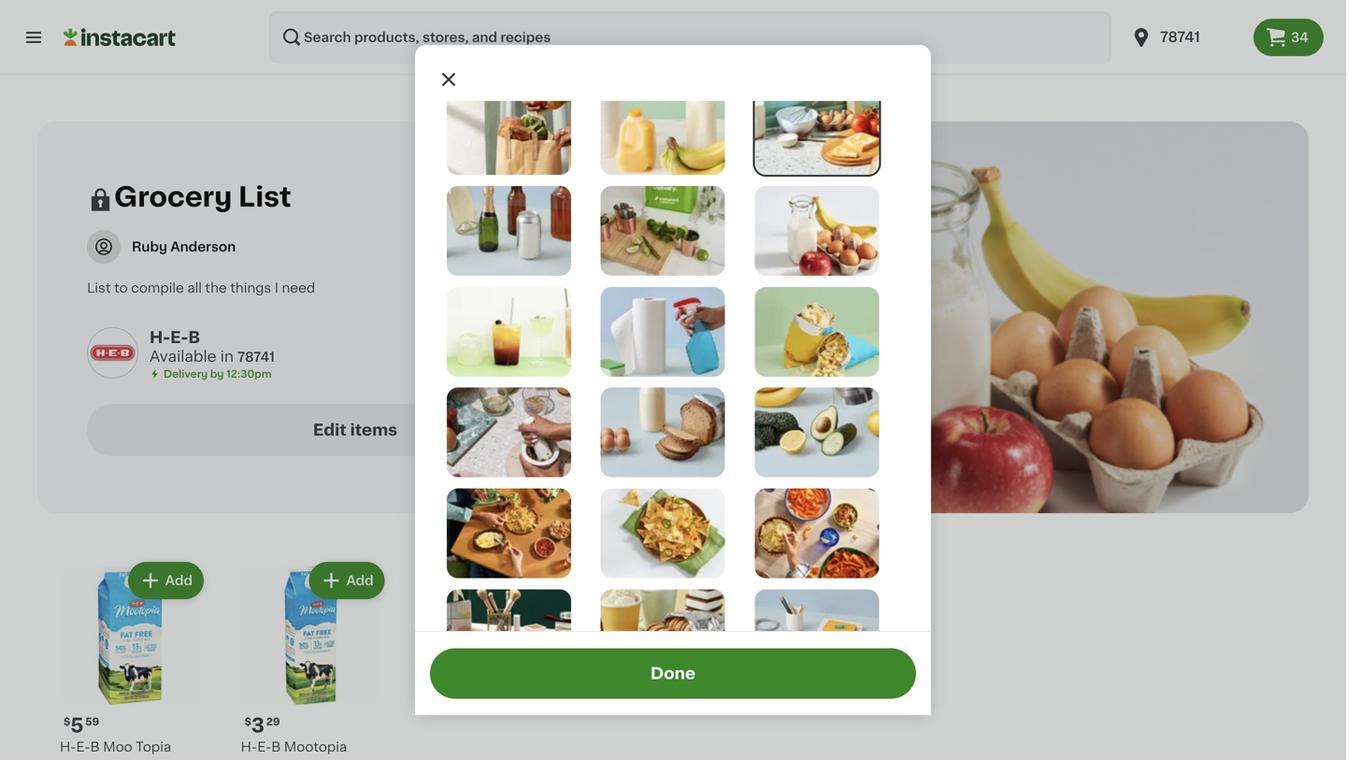 Task type: describe. For each thing, give the bounding box(es) containing it.
a table with people sitting around it with a bowl of potato chips, doritos, and cheetos. image
[[755, 489, 880, 579]]

in
[[221, 349, 234, 364]]

edit items
[[313, 422, 398, 438]]

things
[[230, 282, 271, 295]]

a carton of 6 eggs, an open loaf of bread, and a small bottle of milk. image
[[601, 388, 726, 478]]

i
[[275, 282, 279, 295]]

list_add_items dialog
[[415, 45, 932, 760]]

edit items button
[[87, 404, 624, 456]]

h- for 3
[[241, 741, 257, 754]]

done button
[[430, 649, 917, 699]]

0 horizontal spatial list
[[87, 282, 111, 295]]

a roll of paper towels, a gallon of orange juice, a small bottle of milk, a bunch of bananas. image
[[601, 85, 726, 175]]

b for 3
[[271, 741, 281, 754]]

mootopia
[[284, 741, 347, 754]]

b inside h-e-b available in 78741
[[188, 330, 200, 346]]

a blue can, a silver can, an empty bottle, an empty champagne bottle, and two brown glass bottles. image
[[447, 186, 571, 276]]

h- for 5
[[60, 741, 76, 754]]

1 horizontal spatial list
[[239, 184, 292, 210]]

e- inside h-e-b available in 78741
[[170, 330, 188, 346]]

a table with people sitting around it with nachos and cheese, guacamole, and mixed chips. image
[[447, 489, 571, 579]]

an apple, a small pitcher of milk, a banana, and a carton of 6 eggs. image
[[755, 186, 880, 276]]

ruby anderson
[[132, 240, 236, 253]]

lactose inside h-e-b moo topia lactose free fa
[[60, 759, 113, 760]]

need
[[282, 282, 315, 295]]

a keyboard, mouse, notebook, cup of pencils, wire cable. image
[[755, 590, 880, 680]]

add button for 5
[[130, 564, 202, 598]]

free inside h-e-b moo topia lactose free fa
[[116, 759, 145, 760]]

all
[[187, 282, 202, 295]]

done
[[651, 666, 696, 682]]

a bar of chocolate cut in half, a yellow pint of white ice cream, a green pint of white ice cream, an open pack of cookies, and a stack of ice cream sandwiches. image
[[601, 590, 726, 680]]

a roll of paper towels, a person holding a spray bottle of blue cleaning solution, and a sponge. image
[[601, 287, 726, 377]]

34
[[1292, 31, 1309, 44]]

lactose inside h-e-b mootopia lactose free fa
[[241, 759, 294, 760]]

delivery by 12:30pm
[[164, 369, 272, 379]]

bowl of nachos covered in cheese. image
[[601, 489, 726, 579]]

a person with white painted nails grinding some spices with a mortar and pestle. image
[[447, 388, 571, 478]]

compile
[[131, 282, 184, 295]]

product group containing 5
[[52, 558, 208, 760]]



Task type: locate. For each thing, give the bounding box(es) containing it.
b down 29
[[271, 741, 281, 754]]

a small bottle of milk, a bowl and a whisk, a carton of 6 eggs, a bunch of tomatoes on the vine, sliced cheese, a head of lettuce, and a loaf of bread. image
[[755, 85, 880, 175]]

b up the available
[[188, 330, 200, 346]]

a person holding a tomato and a grocery bag with a baguette and vegetables. image
[[447, 85, 571, 175]]

a marble tabletop with a wooden cutting board of cut limes, copper cups, and vodka bottles. image
[[601, 186, 726, 276]]

1 horizontal spatial add
[[346, 574, 374, 587]]

1 add button from the left
[[130, 564, 202, 598]]

0 horizontal spatial lactose
[[60, 759, 113, 760]]

b left moo
[[90, 741, 100, 754]]

2 horizontal spatial e-
[[257, 741, 272, 754]]

b
[[188, 330, 200, 346], [90, 741, 100, 754], [271, 741, 281, 754]]

add button for 3
[[311, 564, 383, 598]]

ruby
[[132, 240, 167, 253]]

list to compile all the things i need
[[87, 282, 315, 295]]

two bags of chips open. image
[[755, 287, 880, 377]]

e- for 3
[[257, 741, 272, 754]]

1 $ from the left
[[64, 717, 70, 727]]

2 horizontal spatial b
[[271, 741, 281, 754]]

the
[[205, 282, 227, 295]]

0 horizontal spatial $
[[64, 717, 70, 727]]

0 horizontal spatial h-
[[60, 741, 76, 754]]

1 add from the left
[[165, 574, 193, 587]]

an assortment of glasses increasing in height with various cocktails. image
[[447, 287, 571, 377]]

1 horizontal spatial lactose
[[241, 759, 294, 760]]

add button
[[130, 564, 202, 598], [311, 564, 383, 598]]

34 button
[[1254, 19, 1324, 56]]

0 horizontal spatial free
[[116, 759, 145, 760]]

h- inside h-e-b mootopia lactose free fa
[[241, 741, 257, 754]]

list left to
[[87, 282, 111, 295]]

items
[[350, 422, 398, 438]]

0 horizontal spatial add
[[165, 574, 193, 587]]

list
[[239, 184, 292, 210], [87, 282, 111, 295]]

lactose down moo
[[60, 759, 113, 760]]

available
[[150, 349, 217, 364]]

free
[[116, 759, 145, 760], [297, 759, 326, 760]]

list up i
[[239, 184, 292, 210]]

h- inside h-e-b moo topia lactose free fa
[[60, 741, 76, 754]]

by
[[210, 369, 224, 379]]

b inside h-e-b mootopia lactose free fa
[[271, 741, 281, 754]]

h- down 5
[[60, 741, 76, 754]]

$ inside $ 3 29
[[245, 717, 252, 727]]

1 product group from the left
[[52, 558, 208, 760]]

h-e-b available in 78741
[[150, 330, 275, 364]]

a tabletop of makeup, skincare, and beauty products. image
[[447, 590, 571, 680]]

1 horizontal spatial product group
[[234, 558, 389, 760]]

h-e-b moo topia lactose free fa
[[60, 741, 171, 760]]

add
[[165, 574, 193, 587], [346, 574, 374, 587]]

$ for 3
[[245, 717, 252, 727]]

lactose
[[60, 759, 113, 760], [241, 759, 294, 760]]

b inside h-e-b moo topia lactose free fa
[[90, 741, 100, 754]]

2 horizontal spatial h-
[[241, 741, 257, 754]]

h- inside h-e-b available in 78741
[[150, 330, 170, 346]]

$
[[64, 717, 70, 727], [245, 717, 252, 727]]

3
[[252, 716, 265, 736]]

2 free from the left
[[297, 759, 326, 760]]

h-e-b mootopia lactose free fa
[[241, 741, 350, 760]]

free inside h-e-b mootopia lactose free fa
[[297, 759, 326, 760]]

59
[[85, 717, 99, 727]]

delivery
[[164, 369, 208, 379]]

product group containing 3
[[234, 558, 389, 760]]

instacart logo image
[[64, 26, 176, 49]]

$ left 29
[[245, 717, 252, 727]]

1 horizontal spatial free
[[297, 759, 326, 760]]

e- inside h-e-b moo topia lactose free fa
[[76, 741, 90, 754]]

1 lactose from the left
[[60, 759, 113, 760]]

e- up the available
[[170, 330, 188, 346]]

1 free from the left
[[116, 759, 145, 760]]

grocery
[[114, 184, 232, 210]]

h-
[[150, 330, 170, 346], [60, 741, 76, 754], [241, 741, 257, 754]]

1 horizontal spatial b
[[188, 330, 200, 346]]

add for 5
[[165, 574, 193, 587]]

0 horizontal spatial e-
[[76, 741, 90, 754]]

e- down $ 3 29 at bottom
[[257, 741, 272, 754]]

add for 3
[[346, 574, 374, 587]]

anderson
[[171, 240, 236, 253]]

$ inside $ 5 59
[[64, 717, 70, 727]]

1 vertical spatial list
[[87, 282, 111, 295]]

1 horizontal spatial e-
[[170, 330, 188, 346]]

h e b image
[[87, 327, 138, 379]]

h- up the available
[[150, 330, 170, 346]]

0 vertical spatial list
[[239, 184, 292, 210]]

12:30pm
[[227, 369, 272, 379]]

2 add from the left
[[346, 574, 374, 587]]

2 $ from the left
[[245, 717, 252, 727]]

$ 3 29
[[245, 716, 280, 736]]

2 add button from the left
[[311, 564, 383, 598]]

78741
[[238, 351, 275, 364]]

2 lactose from the left
[[241, 759, 294, 760]]

edit
[[313, 422, 347, 438]]

e- inside h-e-b mootopia lactose free fa
[[257, 741, 272, 754]]

1 horizontal spatial h-
[[150, 330, 170, 346]]

0 horizontal spatial product group
[[52, 558, 208, 760]]

5
[[70, 716, 84, 736]]

to
[[114, 282, 128, 295]]

0 horizontal spatial b
[[90, 741, 100, 754]]

e-
[[170, 330, 188, 346], [76, 741, 90, 754], [257, 741, 272, 754]]

a bunch of kale, a sliced lemon, a half of an avocado, a cucumber, a bunch of bananas, and a blender. image
[[755, 388, 880, 478]]

$ left 59
[[64, 717, 70, 727]]

1 horizontal spatial add button
[[311, 564, 383, 598]]

h- down 3
[[241, 741, 257, 754]]

free down mootopia
[[297, 759, 326, 760]]

topia
[[136, 741, 171, 754]]

grocery list
[[114, 184, 292, 210]]

moo
[[103, 741, 133, 754]]

e- down $ 5 59
[[76, 741, 90, 754]]

lactose down $ 3 29 at bottom
[[241, 759, 294, 760]]

0 horizontal spatial add button
[[130, 564, 202, 598]]

2 product group from the left
[[234, 558, 389, 760]]

e- for 5
[[76, 741, 90, 754]]

29
[[266, 717, 280, 727]]

1 horizontal spatial $
[[245, 717, 252, 727]]

b for 5
[[90, 741, 100, 754]]

$ 5 59
[[64, 716, 99, 736]]

free down moo
[[116, 759, 145, 760]]

product group
[[52, 558, 208, 760], [234, 558, 389, 760]]

$ for 5
[[64, 717, 70, 727]]



Task type: vqa. For each thing, say whether or not it's contained in the screenshot.
Instacart logo
yes



